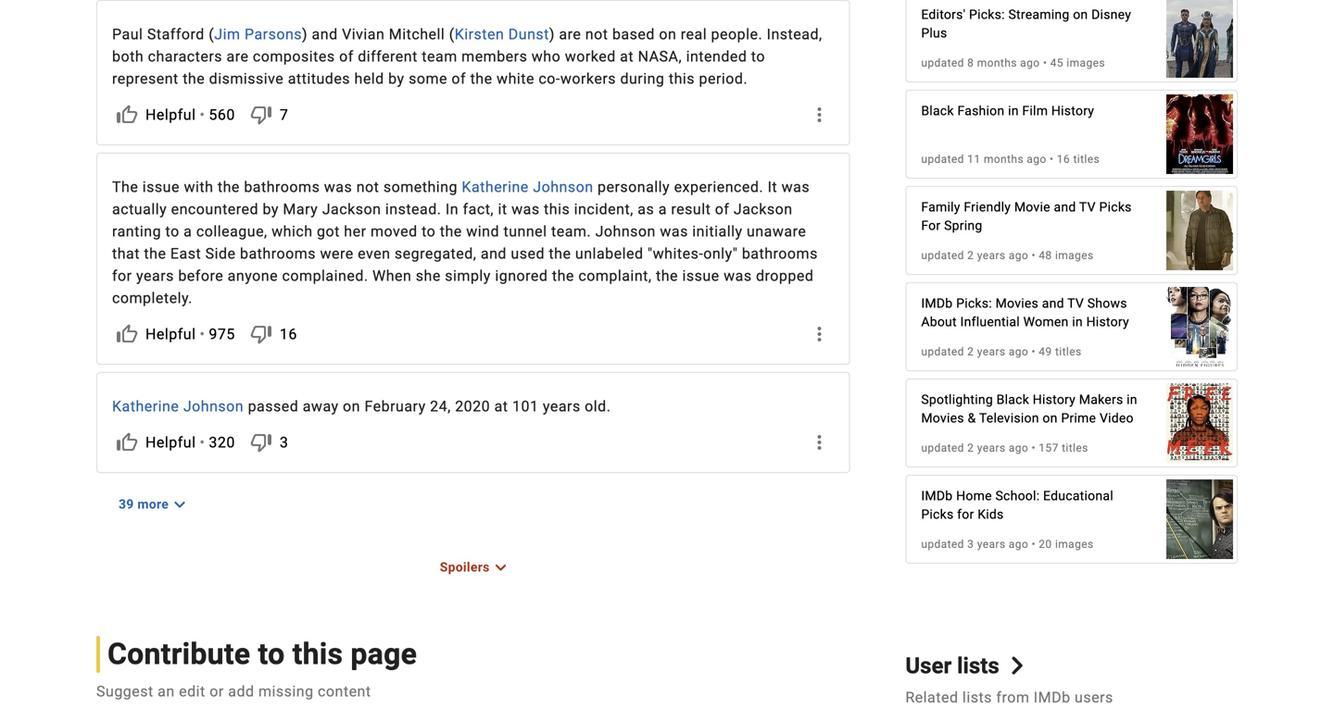 Task type: vqa. For each thing, say whether or not it's contained in the screenshot.
leftmost "Elisabeth Moss in The Invisible Man (2020)" image
no



Task type: describe. For each thing, give the bounding box(es) containing it.
emilio estevez in the mighty ducks: game changers (2021) image
[[1166, 181, 1233, 280]]

975
[[209, 326, 235, 343]]

48
[[1039, 249, 1052, 262]]

1 vertical spatial not
[[356, 178, 379, 196]]

0 horizontal spatial johnson
[[183, 398, 244, 415]]

vivian
[[342, 25, 385, 43]]

movies inside imdb picks: movies and tv shows about influential women in history
[[996, 296, 1039, 311]]

0 horizontal spatial of
[[339, 48, 354, 65]]

suggest
[[96, 683, 154, 701]]

instead.
[[385, 201, 441, 218]]

jack black in school of rock (2003) image
[[1166, 470, 1233, 569]]

on right away
[[343, 398, 360, 415]]

represent
[[112, 70, 179, 88]]

kids
[[978, 507, 1004, 522]]

free meek (2019) image
[[1166, 374, 1233, 472]]

home
[[956, 488, 992, 504]]

based
[[612, 25, 655, 43]]

katherine johnson passed away on february 24, 2020 at 101 years old.
[[112, 398, 611, 415]]

fact,
[[463, 201, 494, 218]]

ago for streaming
[[1020, 56, 1040, 69]]

dropped
[[756, 267, 814, 285]]

edit
[[179, 683, 205, 701]]

got
[[317, 223, 340, 240]]

picks inside imdb home school: educational picks for kids
[[921, 507, 954, 522]]

helpful for helpful • 560
[[145, 106, 196, 124]]

bathrooms down unaware
[[742, 245, 818, 263]]

family
[[921, 199, 960, 215]]

updated for spotlighting black history makers in movies & television on prime video
[[921, 442, 964, 455]]

incident,
[[574, 201, 634, 218]]

plus
[[921, 25, 947, 41]]

was right it
[[782, 178, 810, 196]]

spring
[[944, 218, 982, 233]]

about
[[921, 314, 957, 330]]

2020
[[455, 398, 490, 415]]

kirsten
[[455, 25, 504, 43]]

related
[[905, 689, 958, 707]]

is not helpful image for 16
[[250, 323, 272, 346]]

updated for imdb picks: movies and tv shows about influential women in history
[[921, 345, 964, 358]]

0 horizontal spatial this
[[292, 637, 343, 672]]

49
[[1039, 345, 1052, 358]]

used
[[511, 245, 545, 263]]

result
[[671, 201, 711, 218]]

imdb home school: educational picks for kids
[[921, 488, 1113, 522]]

user lists link
[[905, 653, 1026, 680]]

on inside the editors' picks: streaming on disney plus
[[1073, 7, 1088, 22]]

encountered
[[171, 201, 259, 218]]

the down members
[[470, 70, 492, 88]]

and inside family friendly movie and tv picks for spring
[[1054, 199, 1076, 215]]

0 horizontal spatial black
[[921, 103, 954, 118]]

old.
[[585, 398, 611, 415]]

from
[[996, 689, 1030, 707]]

7
[[280, 106, 288, 124]]

images for tv
[[1055, 538, 1094, 551]]

suggest an edit or add missing content
[[96, 683, 371, 701]]

1 horizontal spatial of
[[452, 70, 466, 88]]

"whites-
[[648, 245, 703, 263]]

ago for movies
[[1009, 345, 1028, 358]]

intended
[[686, 48, 747, 65]]

contribute
[[107, 637, 250, 672]]

8
[[967, 56, 974, 69]]

for
[[921, 218, 941, 233]]

this inside ) are not based on real people. instead, both characters are composites of different team members who worked at nasa, intended to represent the dismissive attitudes held by some of the white co-workers during this period.
[[669, 70, 695, 88]]

) inside ) are not based on real people. instead, both characters are composites of different team members who worked at nasa, intended to represent the dismissive attitudes held by some of the white co-workers during this period.
[[549, 25, 555, 43]]

fashion
[[957, 103, 1005, 118]]

• for imdb picks: movies and tv shows about influential women in history
[[1032, 345, 1036, 358]]

is helpful image for helpful • 975
[[116, 323, 138, 346]]

spotlighting
[[921, 392, 993, 407]]

different
[[358, 48, 418, 65]]

for inside 'personally experienced. it was actually encountered by mary jackson instead. in fact, it was this incident, as a result of jackson ranting to a colleague, which got her moved to the wind tunnel team. johnson was initially unaware that the east side bathrooms were even segregated, and used the unlabeled "whites-only" bathrooms for years before anyone complained. when she simply ignored the complaint, the issue was dropped completely.'
[[112, 267, 132, 285]]

years left old.
[[543, 398, 581, 415]]

• left '320'
[[200, 434, 205, 452]]

she
[[416, 267, 441, 285]]

to up east
[[165, 223, 179, 240]]

spoilers button
[[425, 551, 521, 585]]

2 jackson from the left
[[734, 201, 793, 218]]

) are not based on real people. instead, both characters are composites of different team members who worked at nasa, intended to represent the dismissive attitudes held by some of the white co-workers during this period.
[[112, 25, 822, 88]]

tv for picks
[[1079, 199, 1096, 215]]

for inside imdb home school: educational picks for kids
[[957, 507, 974, 522]]

which
[[272, 223, 313, 240]]

picks inside family friendly movie and tv picks for spring
[[1099, 199, 1132, 215]]

women
[[1023, 314, 1069, 330]]

ago for history
[[1009, 442, 1028, 455]]

unlabeled
[[575, 245, 643, 263]]

team.
[[551, 223, 591, 240]]

updated 8 months ago • 45 images
[[921, 56, 1105, 69]]

updated for editors' picks: streaming on disney plus
[[921, 56, 964, 69]]

real
[[681, 25, 707, 43]]

the issue with the bathrooms was not something katherine johnson
[[112, 178, 593, 196]]

helpful for helpful • 320
[[145, 434, 196, 452]]

the up encountered at the left
[[218, 178, 240, 196]]

passed
[[248, 398, 299, 415]]

0 vertical spatial johnson
[[533, 178, 593, 196]]

film
[[1022, 103, 1048, 118]]

1 vertical spatial at
[[494, 398, 508, 415]]

1 vertical spatial katherine johnson link
[[112, 398, 244, 415]]

video
[[1100, 411, 1134, 426]]

by inside 'personally experienced. it was actually encountered by mary jackson instead. in fact, it was this incident, as a result of jackson ranting to a colleague, which got her moved to the wind tunnel team. johnson was initially unaware that the east side bathrooms were even segregated, and used the unlabeled "whites-only" bathrooms for years before anyone complained. when she simply ignored the complaint, the issue was dropped completely.'
[[263, 201, 279, 218]]

2 for influential
[[967, 345, 974, 358]]

tunnel
[[503, 223, 547, 240]]

2 ( from the left
[[449, 25, 455, 43]]

co-
[[539, 70, 560, 88]]

years for family friendly movie and tv picks for spring
[[977, 249, 1006, 262]]

paul stafford ( jim parsons ) and vivian mitchell ( kirsten dunst
[[112, 25, 549, 43]]

by inside ) are not based on real people. instead, both characters are composites of different team members who worked at nasa, intended to represent the dismissive attitudes held by some of the white co-workers during this period.
[[388, 70, 404, 88]]

more
[[137, 497, 169, 512]]

users
[[1075, 689, 1113, 707]]

updated for family friendly movie and tv picks for spring
[[921, 249, 964, 262]]

history inside imdb picks: movies and tv shows about influential women in history
[[1086, 314, 1129, 330]]

only"
[[703, 245, 738, 263]]

updated 11 months ago • 16 titles
[[921, 153, 1100, 166]]

complaint,
[[578, 267, 652, 285]]

24,
[[430, 398, 451, 415]]

1 ) from the left
[[302, 25, 308, 43]]

0 horizontal spatial a
[[184, 223, 192, 240]]

beyoncé, anika noni rose, and jennifer hudson in dreamgirls (2006) image
[[1166, 85, 1233, 183]]

educational
[[1043, 488, 1113, 504]]

1 vertical spatial are
[[227, 48, 249, 65]]

years for imdb picks: movies and tv shows about influential women in history
[[977, 345, 1006, 358]]

1 horizontal spatial 16
[[1057, 153, 1070, 166]]

initially
[[692, 223, 743, 240]]

• for black fashion in film history
[[1050, 153, 1054, 166]]

to inside ) are not based on real people. instead, both characters are composites of different team members who worked at nasa, intended to represent the dismissive attitudes held by some of the white co-workers during this period.
[[751, 48, 765, 65]]

television
[[979, 411, 1039, 426]]

spotlighting black history makers in movies & television on prime video
[[921, 392, 1137, 426]]

not inside ) are not based on real people. instead, both characters are composites of different team members who worked at nasa, intended to represent the dismissive attitudes held by some of the white co-workers during this period.
[[585, 25, 608, 43]]

years for spotlighting black history makers in movies & television on prime video
[[977, 442, 1006, 455]]

the
[[112, 178, 138, 196]]

editors' picks: streaming on disney plus
[[921, 7, 1131, 41]]

away
[[303, 398, 339, 415]]

nasa,
[[638, 48, 682, 65]]

is helpful image for helpful • 560
[[116, 104, 138, 126]]

updated 2 years ago • 49 titles
[[921, 345, 1082, 358]]

in inside spotlighting black history makers in movies & television on prime video
[[1127, 392, 1137, 407]]

45
[[1050, 56, 1063, 69]]

1 jackson from the left
[[322, 201, 381, 218]]

johnson inside 'personally experienced. it was actually encountered by mary jackson instead. in fact, it was this incident, as a result of jackson ranting to a colleague, which got her moved to the wind tunnel team. johnson was initially unaware that the east side bathrooms were even segregated, and used the unlabeled "whites-only" bathrooms for years before anyone complained. when she simply ignored the complaint, the issue was dropped completely.'
[[595, 223, 656, 240]]

white
[[497, 70, 535, 88]]

something
[[383, 178, 458, 196]]

and up composites
[[312, 25, 338, 43]]

to up missing
[[258, 637, 285, 672]]

images for disney
[[1055, 249, 1094, 262]]

11
[[967, 153, 981, 166]]

updated 2 years ago • 157 titles
[[921, 442, 1088, 455]]

0 horizontal spatial 16
[[280, 326, 297, 343]]

0 vertical spatial issue
[[142, 178, 180, 196]]

picks: for editors'
[[969, 7, 1005, 22]]

• for editors' picks: streaming on disney plus
[[1043, 56, 1047, 69]]

is not helpful image for 3
[[250, 432, 272, 454]]

months for fashion
[[984, 153, 1024, 166]]

1 horizontal spatial katherine
[[462, 178, 529, 196]]



Task type: locate. For each thing, give the bounding box(es) containing it.
titles right the 49
[[1055, 345, 1082, 358]]

2 vertical spatial in
[[1127, 392, 1137, 407]]

kevin costner, kirsten dunst, taraji p. henson, octavia spencer, mahershala ali, glen powell, jim parsons, and janelle monáe in hidden figures (2016) image
[[1166, 277, 1233, 376]]

history up prime
[[1033, 392, 1076, 407]]

the down ranting on the top left of the page
[[144, 245, 166, 263]]

bathrooms
[[244, 178, 320, 196], [240, 245, 316, 263], [742, 245, 818, 263]]

• left the 48
[[1032, 249, 1036, 262]]

1 updated from the top
[[921, 56, 964, 69]]

images right the 48
[[1055, 249, 1094, 262]]

experienced.
[[674, 178, 763, 196]]

issue inside 'personally experienced. it was actually encountered by mary jackson instead. in fact, it was this incident, as a result of jackson ranting to a colleague, which got her moved to the wind tunnel team. johnson was initially unaware that the east side bathrooms were even segregated, and used the unlabeled "whites-only" bathrooms for years before anyone complained. when she simply ignored the complaint, the issue was dropped completely.'
[[682, 267, 719, 285]]

johnson
[[533, 178, 593, 196], [595, 223, 656, 240], [183, 398, 244, 415]]

johnson up '320'
[[183, 398, 244, 415]]

parsons
[[245, 25, 302, 43]]

issue up actually
[[142, 178, 180, 196]]

before
[[178, 267, 223, 285]]

expand more image for 39 more
[[169, 494, 191, 516]]

on left prime
[[1043, 411, 1058, 426]]

1 horizontal spatial in
[[1072, 314, 1083, 330]]

user lists
[[905, 653, 999, 679]]

•
[[1043, 56, 1047, 69], [200, 106, 205, 124], [1050, 153, 1054, 166], [1032, 249, 1036, 262], [200, 326, 205, 343], [1032, 345, 1036, 358], [200, 434, 205, 452], [1032, 442, 1036, 455], [1032, 538, 1036, 551]]

and inside 'personally experienced. it was actually encountered by mary jackson instead. in fact, it was this incident, as a result of jackson ranting to a colleague, which got her moved to the wind tunnel team. johnson was initially unaware that the east side bathrooms were even segregated, and used the unlabeled "whites-only" bathrooms for years before anyone complained. when she simply ignored the complaint, the issue was dropped completely.'
[[481, 245, 507, 263]]

expand more image
[[169, 494, 191, 516], [490, 557, 512, 579]]

0 vertical spatial in
[[1008, 103, 1019, 118]]

0 vertical spatial is not helpful image
[[250, 323, 272, 346]]

3 helpful from the top
[[145, 434, 196, 452]]

1 vertical spatial in
[[1072, 314, 1083, 330]]

chevron right inline image
[[1008, 657, 1026, 675]]

movie
[[1014, 199, 1050, 215]]

tv inside family friendly movie and tv picks for spring
[[1079, 199, 1096, 215]]

1 horizontal spatial by
[[388, 70, 404, 88]]

the down in
[[440, 223, 462, 240]]

2 vertical spatial this
[[292, 637, 343, 672]]

editors'
[[921, 7, 966, 22]]

and inside imdb picks: movies and tv shows about influential women in history
[[1042, 296, 1064, 311]]

bathrooms up mary
[[244, 178, 320, 196]]

shows
[[1087, 296, 1127, 311]]

3 down home
[[967, 538, 974, 551]]

1 ( from the left
[[209, 25, 214, 43]]

was up got
[[324, 178, 352, 196]]

2 is not helpful image from the top
[[250, 432, 272, 454]]

helpful left '320'
[[145, 434, 196, 452]]

0 horizontal spatial (
[[209, 25, 214, 43]]

history right film at the top of the page
[[1051, 103, 1094, 118]]

3 is helpful image from the top
[[116, 432, 138, 454]]

157
[[1039, 442, 1059, 455]]

1 horizontal spatial black
[[997, 392, 1029, 407]]

2 horizontal spatial in
[[1127, 392, 1137, 407]]

katherine
[[462, 178, 529, 196], [112, 398, 179, 415]]

helpful down completely.
[[145, 326, 196, 343]]

4 updated from the top
[[921, 345, 964, 358]]

0 vertical spatial a
[[658, 201, 667, 218]]

share on social media image for katherine johnson passed away on february 24, 2020 at 101 years old.
[[808, 432, 830, 454]]

1 vertical spatial this
[[544, 201, 570, 218]]

5 updated from the top
[[921, 442, 964, 455]]

kirsten dunst link
[[455, 25, 549, 43]]

2 is helpful image from the top
[[116, 323, 138, 346]]

is not helpful image
[[250, 104, 272, 126]]

( up the team
[[449, 25, 455, 43]]

school:
[[995, 488, 1040, 504]]

imdb picks: movies and tv shows about influential women in history
[[921, 296, 1129, 330]]

february
[[365, 398, 426, 415]]

320
[[209, 434, 235, 452]]

of inside 'personally experienced. it was actually encountered by mary jackson instead. in fact, it was this incident, as a result of jackson ranting to a colleague, which got her moved to the wind tunnel team. johnson was initially unaware that the east side bathrooms were even segregated, and used the unlabeled "whites-only" bathrooms for years before anyone complained. when she simply ignored the complaint, the issue was dropped completely.'
[[715, 201, 729, 218]]

2 vertical spatial of
[[715, 201, 729, 218]]

2 down &
[[967, 442, 974, 455]]

influential
[[960, 314, 1020, 330]]

tv for shows
[[1067, 296, 1084, 311]]

picks left kids
[[921, 507, 954, 522]]

it
[[768, 178, 777, 196]]

1 horizontal spatial not
[[585, 25, 608, 43]]

johnson up team.
[[533, 178, 593, 196]]

bathrooms down the "which"
[[240, 245, 316, 263]]

were
[[320, 245, 354, 263]]

picks: inside the editors' picks: streaming on disney plus
[[969, 7, 1005, 22]]

3 down passed
[[280, 434, 288, 452]]

ago for in
[[1027, 153, 1046, 166]]

jackson down the issue with the bathrooms was not something katherine johnson
[[322, 201, 381, 218]]

1 share on social media image from the top
[[808, 323, 830, 346]]

related lists from imdb users
[[905, 689, 1113, 707]]

2 vertical spatial helpful
[[145, 434, 196, 452]]

updated for imdb home school: educational picks for kids
[[921, 538, 964, 551]]

• left 20
[[1032, 538, 1036, 551]]

lists for user
[[957, 653, 999, 679]]

black inside spotlighting black history makers in movies & television on prime video
[[997, 392, 1029, 407]]

this
[[669, 70, 695, 88], [544, 201, 570, 218], [292, 637, 343, 672]]

titles for and
[[1055, 345, 1082, 358]]

2 horizontal spatial this
[[669, 70, 695, 88]]

0 horizontal spatial movies
[[921, 411, 964, 426]]

and right movie
[[1054, 199, 1076, 215]]

to
[[751, 48, 765, 65], [165, 223, 179, 240], [422, 223, 436, 240], [258, 637, 285, 672]]

attitudes
[[288, 70, 350, 88]]

years up completely.
[[136, 267, 174, 285]]

updated down home
[[921, 538, 964, 551]]

share on social media image for personally experienced. it was actually encountered by mary jackson instead. in fact, it was this incident, as a result of jackson ranting to a colleague, which got her moved to the wind tunnel team. johnson was initially unaware that the east side bathrooms were even segregated, and used the unlabeled "whites-only" bathrooms for years before anyone complained. when she simply ignored the complaint, the issue was dropped completely.
[[808, 323, 830, 346]]

0 vertical spatial months
[[977, 56, 1017, 69]]

picks
[[1099, 199, 1132, 215], [921, 507, 954, 522]]

was down only"
[[724, 267, 752, 285]]

was up '"whites-'
[[660, 223, 688, 240]]

helpful down represent
[[145, 106, 196, 124]]

not up her
[[356, 178, 379, 196]]

1 horizontal spatial at
[[620, 48, 634, 65]]

0 horizontal spatial are
[[227, 48, 249, 65]]

• for imdb home school: educational picks for kids
[[1032, 538, 1036, 551]]

katherine up helpful • 320
[[112, 398, 179, 415]]

0 vertical spatial of
[[339, 48, 354, 65]]

1 helpful from the top
[[145, 106, 196, 124]]

complained.
[[282, 267, 368, 285]]

1 vertical spatial lists
[[962, 689, 992, 707]]

it
[[498, 201, 507, 218]]

ago left the 49
[[1009, 345, 1028, 358]]

to up the segregated,
[[422, 223, 436, 240]]

• left 975
[[200, 326, 205, 343]]

1 vertical spatial images
[[1055, 249, 1094, 262]]

for down home
[[957, 507, 974, 522]]

2 horizontal spatial johnson
[[595, 223, 656, 240]]

imdb inside imdb picks: movies and tv shows about influential women in history
[[921, 296, 953, 311]]

1 vertical spatial picks:
[[956, 296, 992, 311]]

ago for movie
[[1009, 249, 1028, 262]]

2 vertical spatial titles
[[1062, 442, 1088, 455]]

updated down about
[[921, 345, 964, 358]]

black left fashion
[[921, 103, 954, 118]]

months for picks:
[[977, 56, 1017, 69]]

friendly
[[964, 199, 1011, 215]]

0 vertical spatial imdb
[[921, 296, 953, 311]]

salma hayek, angelina jolie, richard madden, gemma chan, ma dong-seok, brian tyree henry, kumail nanjiani, lauren ridloff, barry keoghan, and lia mchugh in eternals (2021) image
[[1166, 0, 1233, 87]]

is helpful image up 39
[[116, 432, 138, 454]]

expand more image for spoilers
[[490, 557, 512, 579]]

2 2 from the top
[[967, 345, 974, 358]]

0 horizontal spatial picks
[[921, 507, 954, 522]]

when
[[372, 267, 412, 285]]

1 horizontal spatial this
[[544, 201, 570, 218]]

composites
[[253, 48, 335, 65]]

101
[[512, 398, 539, 415]]

1 vertical spatial months
[[984, 153, 1024, 166]]

movies
[[996, 296, 1039, 311], [921, 411, 964, 426]]

16 up family friendly movie and tv picks for spring
[[1057, 153, 1070, 166]]

1 horizontal spatial )
[[549, 25, 555, 43]]

0 vertical spatial 3
[[280, 434, 288, 452]]

content
[[318, 683, 371, 701]]

years
[[977, 249, 1006, 262], [136, 267, 174, 285], [977, 345, 1006, 358], [543, 398, 581, 415], [977, 442, 1006, 455], [977, 538, 1006, 551]]

20
[[1039, 538, 1052, 551]]

helpful for helpful • 975
[[145, 326, 196, 343]]

dismissive
[[209, 70, 284, 88]]

picks:
[[969, 7, 1005, 22], [956, 296, 992, 311]]

2 share on social media image from the top
[[808, 432, 830, 454]]

0 vertical spatial is helpful image
[[116, 104, 138, 126]]

1 vertical spatial titles
[[1055, 345, 1082, 358]]

personally experienced. it was actually encountered by mary jackson instead. in fact, it was this incident, as a result of jackson ranting to a colleague, which got her moved to the wind tunnel team. johnson was initially unaware that the east side bathrooms were even segregated, and used the unlabeled "whites-only" bathrooms for years before anyone complained. when she simply ignored the complaint, the issue was dropped completely.
[[112, 178, 818, 307]]

on inside spotlighting black history makers in movies & television on prime video
[[1043, 411, 1058, 426]]

1 vertical spatial of
[[452, 70, 466, 88]]

share on social media image
[[808, 323, 830, 346], [808, 432, 830, 454]]

dunst
[[508, 25, 549, 43]]

1 vertical spatial 16
[[280, 326, 297, 343]]

2 helpful from the top
[[145, 326, 196, 343]]

1 vertical spatial share on social media image
[[808, 432, 830, 454]]

2 vertical spatial 2
[[967, 442, 974, 455]]

was up tunnel
[[511, 201, 540, 218]]

2
[[967, 249, 974, 262], [967, 345, 974, 358], [967, 442, 974, 455]]

0 vertical spatial tv
[[1079, 199, 1096, 215]]

0 vertical spatial are
[[559, 25, 581, 43]]

is helpful image down completely.
[[116, 323, 138, 346]]

movies up influential
[[996, 296, 1039, 311]]

years inside 'personally experienced. it was actually encountered by mary jackson instead. in fact, it was this incident, as a result of jackson ranting to a colleague, which got her moved to the wind tunnel team. johnson was initially unaware that the east side bathrooms were even segregated, and used the unlabeled "whites-only" bathrooms for years before anyone complained. when she simply ignored the complaint, the issue was dropped completely.'
[[136, 267, 174, 285]]

east
[[170, 245, 201, 263]]

updated for black fashion in film history
[[921, 153, 964, 166]]

2 vertical spatial images
[[1055, 538, 1094, 551]]

2 vertical spatial is helpful image
[[116, 432, 138, 454]]

2 for spring
[[967, 249, 974, 262]]

updated left 8
[[921, 56, 964, 69]]

updated down spotlighting
[[921, 442, 964, 455]]

months right 11 on the top right
[[984, 153, 1024, 166]]

ignored
[[495, 267, 548, 285]]

helpful • 560
[[145, 106, 235, 124]]

0 horizontal spatial by
[[263, 201, 279, 218]]

lists for related
[[962, 689, 992, 707]]

0 horizontal spatial issue
[[142, 178, 180, 196]]

1 vertical spatial 2
[[967, 345, 974, 358]]

at inside ) are not based on real people. instead, both characters are composites of different team members who worked at nasa, intended to represent the dismissive attitudes held by some of the white co-workers during this period.
[[620, 48, 634, 65]]

missing
[[258, 683, 314, 701]]

0 horizontal spatial in
[[1008, 103, 1019, 118]]

titles right 157
[[1062, 442, 1088, 455]]

jackson down it
[[734, 201, 793, 218]]

years down kids
[[977, 538, 1006, 551]]

3 2 from the top
[[967, 442, 974, 455]]

1 is not helpful image from the top
[[250, 323, 272, 346]]

1 vertical spatial tv
[[1067, 296, 1084, 311]]

titles for makers
[[1062, 442, 1088, 455]]

personally
[[598, 178, 670, 196]]

0 horizontal spatial not
[[356, 178, 379, 196]]

0 vertical spatial for
[[112, 267, 132, 285]]

updated left 11 on the top right
[[921, 153, 964, 166]]

are
[[559, 25, 581, 43], [227, 48, 249, 65]]

0 horizontal spatial )
[[302, 25, 308, 43]]

images right 45
[[1067, 56, 1105, 69]]

of down the team
[[452, 70, 466, 88]]

to down people.
[[751, 48, 765, 65]]

a right as
[[658, 201, 667, 218]]

this down nasa, at the top of the page
[[669, 70, 695, 88]]

issue
[[142, 178, 180, 196], [682, 267, 719, 285]]

picks: right the editors'
[[969, 7, 1005, 22]]

by down different
[[388, 70, 404, 88]]

mitchell
[[389, 25, 445, 43]]

on inside ) are not based on real people. instead, both characters are composites of different team members who worked at nasa, intended to represent the dismissive attitudes held by some of the white co-workers during this period.
[[659, 25, 677, 43]]

prime
[[1061, 411, 1096, 426]]

6 updated from the top
[[921, 538, 964, 551]]

ago left 157
[[1009, 442, 1028, 455]]

unaware
[[747, 223, 806, 240]]

imdb left home
[[921, 488, 953, 504]]

1 vertical spatial a
[[184, 223, 192, 240]]

jackson
[[322, 201, 381, 218], [734, 201, 793, 218]]

movies inside spotlighting black history makers in movies & television on prime video
[[921, 411, 964, 426]]

tv left shows
[[1067, 296, 1084, 311]]

in inside imdb picks: movies and tv shows about influential women in history
[[1072, 314, 1083, 330]]

1 vertical spatial imdb
[[921, 488, 953, 504]]

1 vertical spatial katherine
[[112, 398, 179, 415]]

the right ignored
[[552, 267, 574, 285]]

people.
[[711, 25, 763, 43]]

16
[[1057, 153, 1070, 166], [280, 326, 297, 343]]

lists down user lists link
[[962, 689, 992, 707]]

instead,
[[767, 25, 822, 43]]

imdb up about
[[921, 296, 953, 311]]

0 vertical spatial images
[[1067, 56, 1105, 69]]

who
[[532, 48, 561, 65]]

3 updated from the top
[[921, 249, 964, 262]]

by left mary
[[263, 201, 279, 218]]

picks: inside imdb picks: movies and tv shows about influential women in history
[[956, 296, 992, 311]]

history inside spotlighting black history makers in movies & television on prime video
[[1033, 392, 1076, 407]]

family friendly movie and tv picks for spring
[[921, 199, 1132, 233]]

is helpful image
[[116, 104, 138, 126], [116, 323, 138, 346], [116, 432, 138, 454]]

0 vertical spatial at
[[620, 48, 634, 65]]

1 horizontal spatial jackson
[[734, 201, 793, 218]]

ago left 20
[[1009, 538, 1028, 551]]

2 for television
[[967, 442, 974, 455]]

this up "content"
[[292, 637, 343, 672]]

years for imdb home school: educational picks for kids
[[977, 538, 1006, 551]]

is helpful image for helpful • 320
[[116, 432, 138, 454]]

is not helpful image
[[250, 323, 272, 346], [250, 432, 272, 454]]

worked
[[565, 48, 616, 65]]

at down based
[[620, 48, 634, 65]]

months right 8
[[977, 56, 1017, 69]]

imdb for imdb picks: movies and tv shows about influential women in history
[[921, 296, 953, 311]]

2 down influential
[[967, 345, 974, 358]]

0 horizontal spatial at
[[494, 398, 508, 415]]

is not helpful image right 975
[[250, 323, 272, 346]]

some
[[409, 70, 447, 88]]

2 vertical spatial imdb
[[1034, 689, 1071, 707]]

0 vertical spatial history
[[1051, 103, 1094, 118]]

1 2 from the top
[[967, 249, 974, 262]]

2 updated from the top
[[921, 153, 964, 166]]

• for spotlighting black history makers in movies & television on prime video
[[1032, 442, 1036, 455]]

imdb for imdb home school: educational picks for kids
[[921, 488, 953, 504]]

stafford
[[147, 25, 205, 43]]

tv inside imdb picks: movies and tv shows about influential women in history
[[1067, 296, 1084, 311]]

ago left 45
[[1020, 56, 1040, 69]]

page
[[351, 637, 417, 672]]

1 horizontal spatial katherine johnson link
[[462, 178, 593, 196]]

0 vertical spatial picks
[[1099, 199, 1132, 215]]

2 vertical spatial johnson
[[183, 398, 244, 415]]

issue down only"
[[682, 267, 719, 285]]

years down the television
[[977, 442, 1006, 455]]

tv right movie
[[1079, 199, 1096, 215]]

0 vertical spatial by
[[388, 70, 404, 88]]

ranting
[[112, 223, 161, 240]]

the down '"whites-'
[[656, 267, 678, 285]]

0 vertical spatial titles
[[1073, 153, 1100, 166]]

in left film at the top of the page
[[1008, 103, 1019, 118]]

this up team.
[[544, 201, 570, 218]]

• left 560 on the left top of page
[[200, 106, 205, 124]]

not up worked at the left
[[585, 25, 608, 43]]

2 down spring
[[967, 249, 974, 262]]

2 ) from the left
[[549, 25, 555, 43]]

on up nasa, at the top of the page
[[659, 25, 677, 43]]

katherine johnson link up helpful • 320
[[112, 398, 244, 415]]

1 vertical spatial by
[[263, 201, 279, 218]]

expand more image inside spoilers button
[[490, 557, 512, 579]]

0 horizontal spatial expand more image
[[169, 494, 191, 516]]

ago for school:
[[1009, 538, 1028, 551]]

1 vertical spatial is not helpful image
[[250, 432, 272, 454]]

simply
[[445, 267, 491, 285]]

updated
[[921, 56, 964, 69], [921, 153, 964, 166], [921, 249, 964, 262], [921, 345, 964, 358], [921, 442, 964, 455], [921, 538, 964, 551]]

1 vertical spatial 3
[[967, 538, 974, 551]]

picks right movie
[[1099, 199, 1132, 215]]

of down experienced.
[[715, 201, 729, 218]]

0 vertical spatial not
[[585, 25, 608, 43]]

expand more image inside 39 more button
[[169, 494, 191, 516]]

jim
[[214, 25, 240, 43]]

picks: up influential
[[956, 296, 992, 311]]

contribute to this page
[[107, 637, 417, 672]]

0 vertical spatial expand more image
[[169, 494, 191, 516]]

imdb inside imdb home school: educational picks for kids
[[921, 488, 953, 504]]

titles for film
[[1073, 153, 1100, 166]]

picks: for imdb
[[956, 296, 992, 311]]

paul
[[112, 25, 143, 43]]

add
[[228, 683, 254, 701]]

) up composites
[[302, 25, 308, 43]]

years down spring
[[977, 249, 1006, 262]]

39 more button
[[119, 488, 191, 522]]

0 vertical spatial helpful
[[145, 106, 196, 124]]

black up the television
[[997, 392, 1029, 407]]

the down characters
[[183, 70, 205, 88]]

0 vertical spatial lists
[[957, 653, 999, 679]]

• for family friendly movie and tv picks for spring
[[1032, 249, 1036, 262]]

this inside 'personally experienced. it was actually encountered by mary jackson instead. in fact, it was this incident, as a result of jackson ranting to a colleague, which got her moved to the wind tunnel team. johnson was initially unaware that the east side bathrooms were even segregated, and used the unlabeled "whites-only" bathrooms for years before anyone complained. when she simply ignored the complaint, the issue was dropped completely.'
[[544, 201, 570, 218]]

1 vertical spatial movies
[[921, 411, 964, 426]]

katherine johnson link up it
[[462, 178, 593, 196]]

1 is helpful image from the top
[[116, 104, 138, 126]]

in
[[446, 201, 459, 218]]

1 vertical spatial is helpful image
[[116, 323, 138, 346]]

ago left the 48
[[1009, 249, 1028, 262]]

the down team.
[[549, 245, 571, 263]]

updated down the for
[[921, 249, 964, 262]]

0 horizontal spatial katherine
[[112, 398, 179, 415]]

1 horizontal spatial expand more image
[[490, 557, 512, 579]]

0 horizontal spatial katherine johnson link
[[112, 398, 244, 415]]

1 horizontal spatial a
[[658, 201, 667, 218]]

for
[[112, 267, 132, 285], [957, 507, 974, 522]]

1 vertical spatial for
[[957, 507, 974, 522]]

0 vertical spatial picks:
[[969, 7, 1005, 22]]

as
[[638, 201, 654, 218]]

1 vertical spatial history
[[1086, 314, 1129, 330]]

lists left chevron right inline image
[[957, 653, 999, 679]]

0 vertical spatial 16
[[1057, 153, 1070, 166]]

share on social media image
[[808, 104, 830, 126]]

0 horizontal spatial 3
[[280, 434, 288, 452]]

0 vertical spatial black
[[921, 103, 954, 118]]

1 vertical spatial johnson
[[595, 223, 656, 240]]

and down wind at left
[[481, 245, 507, 263]]

1 horizontal spatial picks
[[1099, 199, 1132, 215]]

0 vertical spatial 2
[[967, 249, 974, 262]]

0 vertical spatial katherine johnson link
[[462, 178, 593, 196]]



